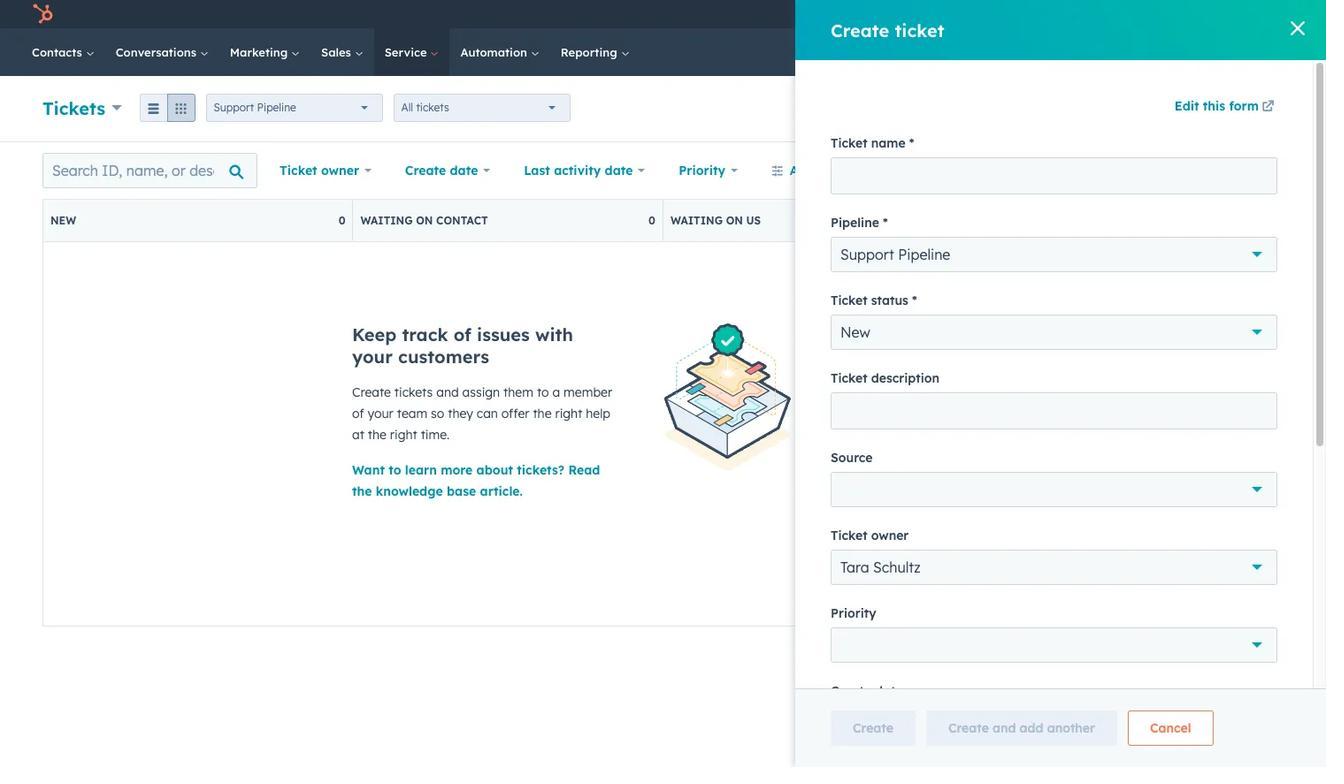 Task type: locate. For each thing, give the bounding box(es) containing it.
tickets
[[416, 101, 449, 114], [394, 385, 433, 401]]

0 horizontal spatial on
[[416, 214, 433, 227]]

0 vertical spatial create
[[1205, 102, 1238, 115]]

create
[[1205, 102, 1238, 115], [405, 163, 446, 179], [352, 385, 391, 401]]

of up at
[[352, 406, 364, 422]]

on
[[416, 214, 433, 227], [726, 214, 743, 227]]

of
[[454, 324, 471, 346], [352, 406, 364, 422]]

on left contact
[[416, 214, 433, 227]]

Search ID, name, or description search field
[[42, 153, 257, 188]]

0 for closed
[[1269, 214, 1276, 227]]

tickets inside "popup button"
[[416, 101, 449, 114]]

create up 'waiting on contact' at the left of the page
[[405, 163, 446, 179]]

tickets banner
[[42, 89, 1284, 124]]

0 horizontal spatial date
[[450, 163, 478, 179]]

of inside 'create tickets and assign them to a member of your team so they can offer the right help at the right time.'
[[352, 406, 364, 422]]

tickets for create
[[394, 385, 433, 401]]

on left us
[[726, 214, 743, 227]]

to left a at the left of page
[[537, 385, 549, 401]]

right down a at the left of page
[[555, 406, 582, 422]]

the right at
[[368, 427, 387, 443]]

article.
[[480, 484, 523, 500]]

customers
[[398, 346, 489, 368]]

1 vertical spatial create
[[405, 163, 446, 179]]

track
[[402, 324, 448, 346]]

your inside 'create tickets and assign them to a member of your team so they can offer the right help at the right time.'
[[368, 406, 394, 422]]

3 0 from the left
[[959, 214, 966, 227]]

0 horizontal spatial to
[[389, 463, 401, 479]]

2 on from the left
[[726, 214, 743, 227]]

0 for waiting on us
[[959, 214, 966, 227]]

create for create ticket
[[1205, 102, 1238, 115]]

menu item
[[967, 0, 1006, 28]]

group inside tickets "banner"
[[139, 94, 195, 122]]

0 horizontal spatial right
[[390, 427, 417, 443]]

2 waiting from the left
[[671, 214, 723, 227]]

1 horizontal spatial to
[[537, 385, 549, 401]]

0 for waiting on contact
[[649, 214, 656, 227]]

a
[[552, 385, 560, 401]]

ticket
[[1241, 102, 1269, 115]]

0 vertical spatial to
[[537, 385, 549, 401]]

create up at
[[352, 385, 391, 401]]

create date
[[405, 163, 478, 179]]

4 0 from the left
[[1269, 214, 1276, 227]]

marketing link
[[219, 28, 311, 76]]

menu containing apoptosis studios 2
[[877, 0, 1305, 35]]

contacts
[[32, 45, 86, 59]]

advanced filters (0)
[[790, 163, 912, 179]]

on for contact
[[416, 214, 433, 227]]

apoptosis studios 2 button
[[1141, 0, 1305, 28]]

1 date from the left
[[450, 163, 478, 179]]

1 vertical spatial to
[[389, 463, 401, 479]]

0 vertical spatial tickets
[[416, 101, 449, 114]]

want to learn more about tickets? read the knowledge base article.
[[352, 463, 600, 500]]

waiting down create date
[[360, 214, 413, 227]]

create inside create date popup button
[[405, 163, 446, 179]]

waiting on contact
[[360, 214, 488, 227]]

notifications image
[[1118, 8, 1134, 24]]

contacts link
[[21, 28, 105, 76]]

2 date from the left
[[605, 163, 633, 179]]

2 vertical spatial the
[[352, 484, 372, 500]]

1 vertical spatial your
[[368, 406, 394, 422]]

search image
[[1285, 44, 1301, 60]]

date inside last activity date popup button
[[605, 163, 633, 179]]

0 vertical spatial of
[[454, 324, 471, 346]]

more
[[441, 463, 473, 479]]

ticket
[[280, 163, 317, 179]]

create inside create ticket button
[[1205, 102, 1238, 115]]

group
[[139, 94, 195, 122]]

create inside 'create tickets and assign them to a member of your team so they can offer the right help at the right time.'
[[352, 385, 391, 401]]

1 horizontal spatial of
[[454, 324, 471, 346]]

create ticket button
[[1190, 95, 1284, 123]]

0 vertical spatial your
[[352, 346, 393, 368]]

tickets for all
[[416, 101, 449, 114]]

sales
[[321, 45, 354, 59]]

your left the team
[[368, 406, 394, 422]]

tickets
[[42, 97, 105, 119]]

date up contact
[[450, 163, 478, 179]]

right down the team
[[390, 427, 417, 443]]

marketing
[[230, 45, 291, 59]]

create tickets and assign them to a member of your team so they can offer the right help at the right time.
[[352, 385, 612, 443]]

Search HubSpot search field
[[1078, 37, 1294, 67]]

1 horizontal spatial date
[[605, 163, 633, 179]]

to
[[537, 385, 549, 401], [389, 463, 401, 479]]

0
[[339, 214, 345, 227], [649, 214, 656, 227], [959, 214, 966, 227], [1269, 214, 1276, 227]]

want
[[352, 463, 385, 479]]

issues
[[477, 324, 530, 346]]

date right activity
[[605, 163, 633, 179]]

tickets inside 'create tickets and assign them to a member of your team so they can offer the right help at the right time.'
[[394, 385, 433, 401]]

of right track
[[454, 324, 471, 346]]

advanced
[[790, 163, 851, 179]]

1 waiting from the left
[[360, 214, 413, 227]]

about
[[477, 463, 513, 479]]

pipeline
[[257, 101, 296, 114]]

to up knowledge
[[389, 463, 401, 479]]

tickets button
[[42, 95, 122, 121]]

keep track of issues with your customers
[[352, 324, 573, 368]]

0 horizontal spatial create
[[352, 385, 391, 401]]

the
[[533, 406, 552, 422], [368, 427, 387, 443], [352, 484, 372, 500]]

2 horizontal spatial create
[[1205, 102, 1238, 115]]

waiting down priority
[[671, 214, 723, 227]]

1 vertical spatial of
[[352, 406, 364, 422]]

your left track
[[352, 346, 393, 368]]

want to learn more about tickets? read the knowledge base article. link
[[352, 463, 600, 500]]

on for us
[[726, 214, 743, 227]]

date
[[450, 163, 478, 179], [605, 163, 633, 179]]

create for create date
[[405, 163, 446, 179]]

0 horizontal spatial of
[[352, 406, 364, 422]]

base
[[447, 484, 476, 500]]

1 on from the left
[[416, 214, 433, 227]]

the right offer
[[533, 406, 552, 422]]

last
[[524, 163, 550, 179]]

service
[[385, 45, 430, 59]]

2 vertical spatial create
[[352, 385, 391, 401]]

2
[[1272, 7, 1278, 21]]

create left the ticket
[[1205, 102, 1238, 115]]

automation
[[460, 45, 531, 59]]

upgrade
[[907, 9, 957, 23]]

filters
[[855, 163, 891, 179]]

new
[[50, 214, 76, 227]]

tickets up the team
[[394, 385, 433, 401]]

2 0 from the left
[[649, 214, 656, 227]]

1 horizontal spatial right
[[555, 406, 582, 422]]

reporting link
[[550, 28, 640, 76]]

1 horizontal spatial waiting
[[671, 214, 723, 227]]

1 vertical spatial the
[[368, 427, 387, 443]]

contact
[[436, 214, 488, 227]]

hubspot link
[[21, 4, 66, 25]]

apoptosis studios 2
[[1171, 7, 1278, 21]]

0 horizontal spatial waiting
[[360, 214, 413, 227]]

the down want
[[352, 484, 372, 500]]

offer
[[501, 406, 529, 422]]

tickets right all
[[416, 101, 449, 114]]

your
[[352, 346, 393, 368], [368, 406, 394, 422]]

1 horizontal spatial create
[[405, 163, 446, 179]]

ticket owner button
[[268, 153, 383, 188]]

all
[[401, 101, 413, 114]]

read
[[568, 463, 600, 479]]

1 horizontal spatial on
[[726, 214, 743, 227]]

menu
[[877, 0, 1305, 35]]

right
[[555, 406, 582, 422], [390, 427, 417, 443]]

1 vertical spatial tickets
[[394, 385, 433, 401]]

0 for new
[[339, 214, 345, 227]]

tickets?
[[517, 463, 565, 479]]

1 0 from the left
[[339, 214, 345, 227]]



Task type: vqa. For each thing, say whether or not it's contained in the screenshot.
second caret icon from the top
no



Task type: describe. For each thing, give the bounding box(es) containing it.
advanced filters (0) button
[[760, 153, 924, 188]]

team
[[397, 406, 427, 422]]

priority
[[679, 163, 725, 179]]

help
[[586, 406, 610, 422]]

0 vertical spatial right
[[555, 406, 582, 422]]

automation link
[[450, 28, 550, 76]]

with
[[535, 324, 573, 346]]

create ticket
[[1205, 102, 1269, 115]]

date inside create date popup button
[[450, 163, 478, 179]]

them
[[503, 385, 533, 401]]

marketplaces button
[[1006, 0, 1043, 28]]

owner
[[321, 163, 359, 179]]

all tickets button
[[393, 94, 570, 122]]

waiting for waiting on contact
[[360, 214, 413, 227]]

can
[[477, 406, 498, 422]]

of inside the keep track of issues with your customers
[[454, 324, 471, 346]]

support
[[214, 101, 254, 114]]

settings image
[[1084, 8, 1100, 24]]

learn
[[405, 463, 437, 479]]

all tickets
[[401, 101, 449, 114]]

reporting
[[561, 45, 621, 59]]

waiting for waiting on us
[[671, 214, 723, 227]]

settings link
[[1074, 0, 1111, 28]]

menu item inside menu
[[967, 0, 1006, 28]]

hubspot image
[[32, 4, 53, 25]]

help button
[[1043, 0, 1074, 28]]

and
[[436, 385, 459, 401]]

0 vertical spatial the
[[533, 406, 552, 422]]

1 vertical spatial right
[[390, 427, 417, 443]]

waiting on us
[[671, 214, 761, 227]]

upgrade image
[[888, 8, 904, 24]]

ticket owner
[[280, 163, 359, 179]]

help image
[[1051, 8, 1066, 24]]

to inside want to learn more about tickets? read the knowledge base article.
[[389, 463, 401, 479]]

search button
[[1277, 37, 1310, 67]]

marketplaces image
[[1017, 8, 1033, 24]]

notifications button
[[1111, 0, 1141, 28]]

knowledge
[[376, 484, 443, 500]]

at
[[352, 427, 364, 443]]

apoptosis
[[1171, 7, 1225, 21]]

support pipeline button
[[206, 94, 383, 122]]

conversations
[[116, 45, 200, 59]]

they
[[448, 406, 473, 422]]

service link
[[374, 28, 450, 76]]

so
[[431, 406, 444, 422]]

create date button
[[394, 153, 502, 188]]

us
[[746, 214, 761, 227]]

priority button
[[667, 153, 749, 188]]

(0)
[[895, 163, 912, 179]]

member
[[564, 385, 612, 401]]

sales link
[[311, 28, 374, 76]]

last activity date
[[524, 163, 633, 179]]

activity
[[554, 163, 601, 179]]

time.
[[421, 427, 450, 443]]

the inside want to learn more about tickets? read the knowledge base article.
[[352, 484, 372, 500]]

to inside 'create tickets and assign them to a member of your team so they can offer the right help at the right time.'
[[537, 385, 549, 401]]

closed
[[981, 214, 1024, 227]]

studios
[[1228, 7, 1269, 21]]

keep
[[352, 324, 397, 346]]

support pipeline
[[214, 101, 296, 114]]

assign
[[462, 385, 500, 401]]

create for create tickets and assign them to a member of your team so they can offer the right help at the right time.
[[352, 385, 391, 401]]

tara schultz image
[[1151, 6, 1167, 22]]

conversations link
[[105, 28, 219, 76]]

your inside the keep track of issues with your customers
[[352, 346, 393, 368]]

last activity date button
[[512, 153, 657, 188]]



